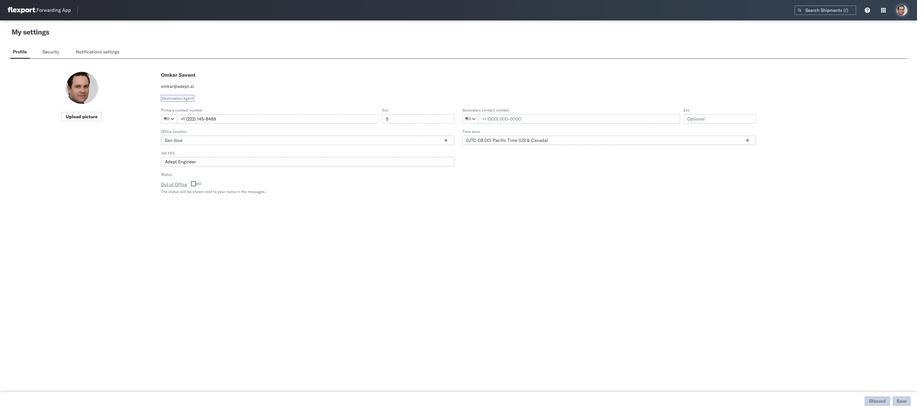 Task type: locate. For each thing, give the bounding box(es) containing it.
destination
[[162, 96, 182, 101]]

1 contact from the left
[[175, 108, 188, 113]]

0 horizontal spatial settings
[[23, 28, 49, 36]]

0 horizontal spatial +1 (000) 000-0000 telephone field
[[177, 114, 379, 124]]

None checkbox
[[192, 183, 201, 185]]

notifications
[[76, 49, 102, 55]]

1 horizontal spatial optional telephone field
[[684, 114, 756, 124]]

contact down destination agent
[[175, 108, 188, 113]]

Search Shipments (/) text field
[[795, 5, 856, 15]]

0 horizontal spatial contact
[[175, 108, 188, 113]]

2 number from the left
[[496, 108, 509, 113]]

1 horizontal spatial +1 (000) 000-0000 telephone field
[[478, 114, 680, 124]]

contact right secondary
[[482, 108, 495, 113]]

number right secondary
[[496, 108, 509, 113]]

settings inside button
[[103, 49, 119, 55]]

contact for secondary
[[482, 108, 495, 113]]

messages.
[[248, 189, 266, 194]]

upload
[[66, 114, 81, 120]]

Optional telephone field
[[382, 114, 455, 124], [684, 114, 756, 124]]

number
[[189, 108, 203, 113], [496, 108, 509, 113]]

destination agent
[[162, 96, 193, 101]]

Job title text field
[[161, 157, 455, 167]]

office
[[161, 129, 172, 134], [175, 182, 187, 187]]

1 horizontal spatial number
[[496, 108, 509, 113]]

notifications settings button
[[73, 46, 125, 59]]

job
[[161, 151, 167, 155]]

the
[[241, 189, 247, 194]]

office down united states text box in the left of the page
[[161, 129, 172, 134]]

profile
[[13, 49, 27, 55]]

be
[[187, 189, 191, 194]]

settings right notifications at the top
[[103, 49, 119, 55]]

the
[[161, 189, 167, 194]]

1 optional telephone field from the left
[[382, 114, 455, 124]]

settings
[[23, 28, 49, 36], [103, 49, 119, 55]]

primary contact number
[[161, 108, 203, 113]]

settings right my
[[23, 28, 49, 36]]

+1 (000) 000-0000 telephone field
[[177, 114, 379, 124], [478, 114, 680, 124]]

upload picture
[[66, 114, 98, 120]]

0 vertical spatial settings
[[23, 28, 49, 36]]

1 horizontal spatial contact
[[482, 108, 495, 113]]

2 contact from the left
[[482, 108, 495, 113]]

notifications settings
[[76, 49, 119, 55]]

settings for notifications settings
[[103, 49, 119, 55]]

office location
[[161, 129, 187, 134]]

0 vertical spatial office
[[161, 129, 172, 134]]

0 horizontal spatial number
[[189, 108, 203, 113]]

location
[[173, 129, 187, 134]]

United States text field
[[161, 114, 178, 124]]

number for secondary contact number
[[496, 108, 509, 113]]

1 vertical spatial settings
[[103, 49, 119, 55]]

2 +1 (000) 000-0000 telephone field from the left
[[478, 114, 680, 124]]

number down agent
[[189, 108, 203, 113]]

1 horizontal spatial ext.
[[684, 108, 690, 113]]

title
[[168, 151, 175, 155]]

0 horizontal spatial office
[[161, 129, 172, 134]]

1 ext. from the left
[[382, 108, 389, 113]]

ext.
[[382, 108, 389, 113], [684, 108, 690, 113]]

my
[[12, 28, 21, 36]]

office up will
[[175, 182, 187, 187]]

0 horizontal spatial optional telephone field
[[382, 114, 455, 124]]

contact
[[175, 108, 188, 113], [482, 108, 495, 113]]

1 +1 (000) 000-0000 telephone field from the left
[[177, 114, 379, 124]]

1 number from the left
[[189, 108, 203, 113]]

security button
[[40, 46, 63, 59]]

1 horizontal spatial office
[[175, 182, 187, 187]]

shown
[[192, 189, 204, 194]]

2 optional telephone field from the left
[[684, 114, 756, 124]]

optional telephone field for primary contact number
[[382, 114, 455, 124]]

flexport. image
[[8, 7, 36, 13]]

1 horizontal spatial settings
[[103, 49, 119, 55]]

1 vertical spatial office
[[175, 182, 187, 187]]

2 ext. from the left
[[684, 108, 690, 113]]

omkar
[[161, 72, 177, 78]]

will
[[180, 189, 186, 194]]

0 horizontal spatial ext.
[[382, 108, 389, 113]]



Task type: describe. For each thing, give the bounding box(es) containing it.
status
[[161, 172, 172, 177]]

app
[[62, 7, 71, 13]]

zone
[[472, 129, 480, 134]]

number for primary contact number
[[189, 108, 203, 113]]

the status will be shown next to your name in the messages.
[[161, 189, 266, 194]]

omkar@adept.ai
[[161, 83, 194, 89]]

secondary
[[462, 108, 481, 113]]

in
[[237, 189, 240, 194]]

security
[[42, 49, 59, 55]]

to
[[213, 189, 217, 194]]

secondary contact number
[[462, 108, 509, 113]]

my settings
[[12, 28, 49, 36]]

job title
[[161, 151, 175, 155]]

primary
[[161, 108, 174, 113]]

(UTC-08:00) Pacific Time (US & Canada) text field
[[462, 136, 756, 145]]

time
[[462, 129, 471, 134]]

ext. for primary contact number
[[382, 108, 389, 113]]

San Jose text field
[[161, 136, 455, 145]]

next
[[205, 189, 212, 194]]

status
[[168, 189, 179, 194]]

of
[[170, 182, 174, 187]]

agent
[[183, 96, 193, 101]]

omkar savant
[[161, 72, 195, 78]]

contact for primary
[[175, 108, 188, 113]]

picture
[[82, 114, 98, 120]]

time zone
[[462, 129, 480, 134]]

optional telephone field for secondary contact number
[[684, 114, 756, 124]]

savant
[[179, 72, 195, 78]]

settings for my settings
[[23, 28, 49, 36]]

+1 (000) 000-0000 telephone field for secondary contact number
[[478, 114, 680, 124]]

upload picture button
[[61, 112, 102, 122]]

out of office
[[161, 182, 187, 187]]

+1 (000) 000-0000 telephone field for primary contact number
[[177, 114, 379, 124]]

forwarding
[[36, 7, 61, 13]]

name
[[226, 189, 236, 194]]

out
[[161, 182, 168, 187]]

profile button
[[10, 46, 30, 59]]

ext. for secondary contact number
[[684, 108, 690, 113]]

your
[[218, 189, 225, 194]]

forwarding app
[[36, 7, 71, 13]]

forwarding app link
[[8, 7, 71, 13]]

United States text field
[[462, 114, 479, 124]]



Task type: vqa. For each thing, say whether or not it's contained in the screenshot.
+1 (000) 000-0000 phone field
yes



